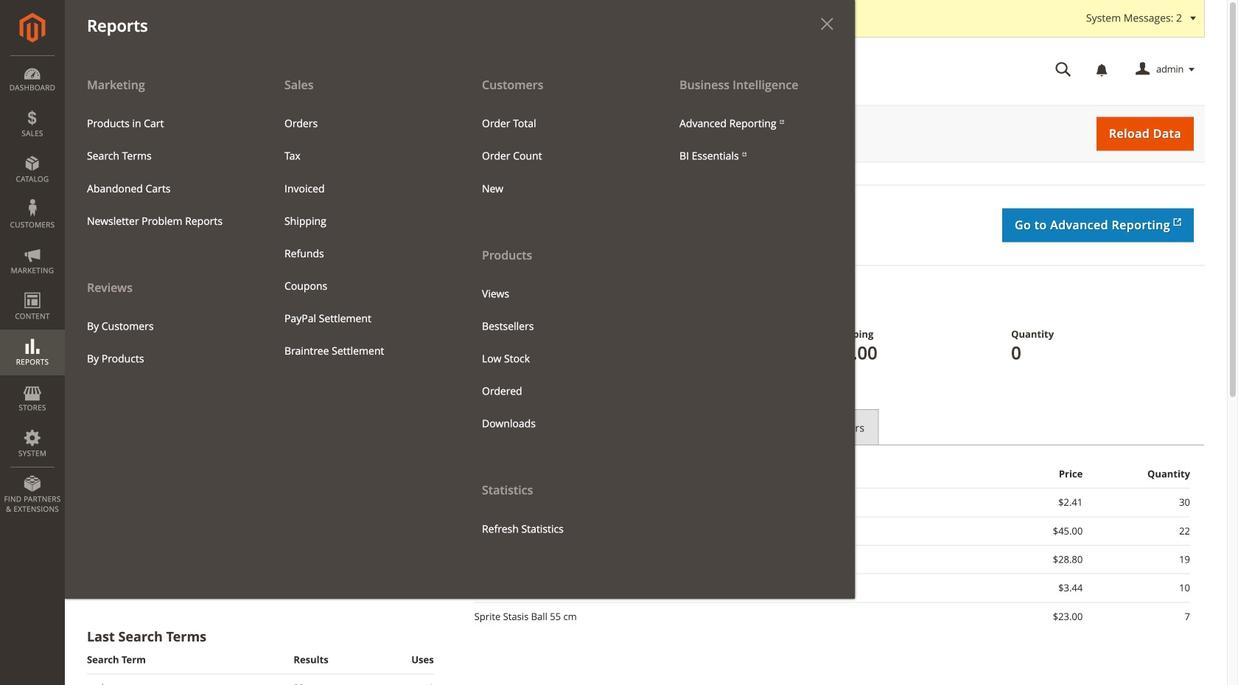 Task type: locate. For each thing, give the bounding box(es) containing it.
menu
[[65, 68, 855, 599], [65, 68, 263, 375], [460, 68, 658, 545], [76, 107, 251, 237], [274, 107, 449, 367], [471, 107, 647, 205], [669, 107, 844, 172], [471, 278, 647, 440], [76, 310, 251, 375]]

menu bar
[[0, 0, 855, 599]]

magento admin panel image
[[20, 13, 45, 43]]



Task type: vqa. For each thing, say whether or not it's contained in the screenshot.
menu bar
yes



